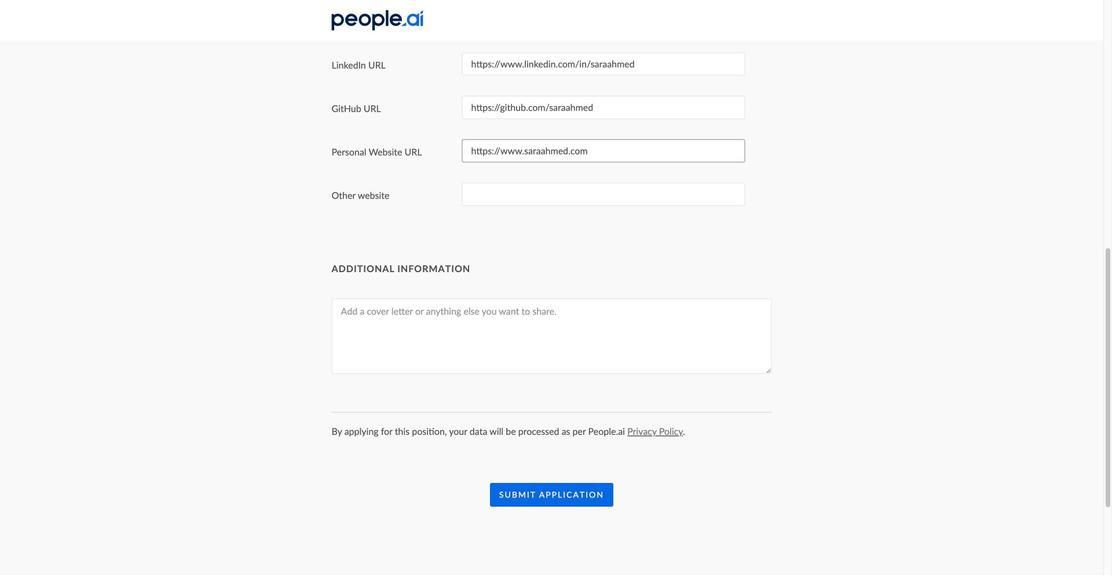 Task type: locate. For each thing, give the bounding box(es) containing it.
Add a cover letter or anything else you want to share. text field
[[332, 299, 772, 374]]

None text field
[[462, 96, 746, 119]]

None text field
[[462, 52, 746, 76], [462, 139, 746, 163], [462, 183, 746, 206], [462, 52, 746, 76], [462, 139, 746, 163], [462, 183, 746, 206]]



Task type: describe. For each thing, give the bounding box(es) containing it.
people.ai logo image
[[332, 10, 423, 30]]



Task type: vqa. For each thing, say whether or not it's contained in the screenshot.
LEVER LOGO on the right of the page
no



